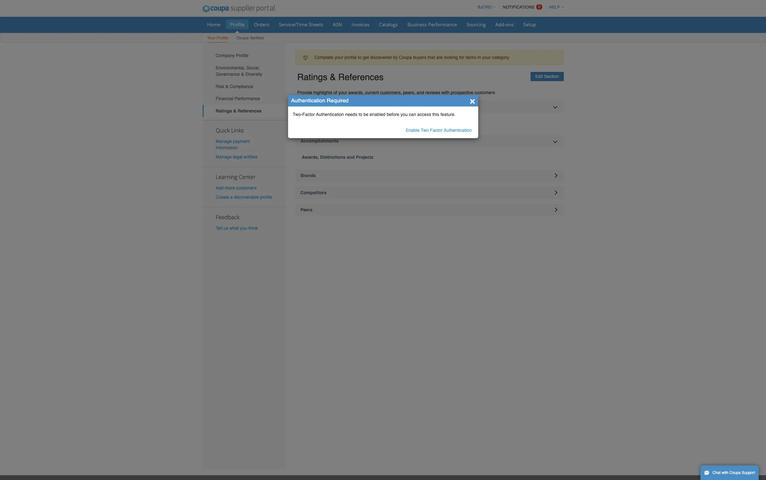 Task type: locate. For each thing, give the bounding box(es) containing it.
&
[[241, 72, 244, 77], [330, 72, 336, 82], [226, 84, 229, 89], [233, 108, 237, 114]]

provide
[[298, 90, 313, 95]]

1 horizontal spatial ratings & references
[[298, 72, 384, 82]]

2 manage from the top
[[216, 154, 232, 160]]

0 vertical spatial customers
[[475, 90, 495, 95]]

with
[[442, 90, 450, 95], [722, 471, 729, 475]]

required
[[327, 97, 349, 104]]

1 horizontal spatial factor
[[430, 128, 443, 133]]

1 vertical spatial manage
[[216, 154, 232, 160]]

1 horizontal spatial ratings
[[298, 72, 328, 82]]

0 vertical spatial manage
[[216, 139, 232, 144]]

1 horizontal spatial and
[[417, 90, 424, 95]]

performance inside financial performance link
[[235, 96, 260, 101]]

0 horizontal spatial profile
[[260, 195, 272, 200]]

ratings & references up of at left
[[298, 72, 384, 82]]

service/time sheets link
[[275, 20, 328, 29]]

0 horizontal spatial references
[[238, 108, 262, 114]]

& inside "environmental, social, governance & diversity"
[[241, 72, 244, 77]]

0 horizontal spatial customers
[[236, 186, 257, 191]]

ratings down financial
[[216, 108, 232, 114]]

ratings & references
[[298, 72, 384, 82], [216, 108, 262, 114]]

profile inside "link"
[[217, 36, 228, 40]]

accomplishments
[[301, 139, 339, 144]]

2 vertical spatial profile
[[236, 53, 249, 58]]

1 manage from the top
[[216, 139, 232, 144]]

awards,
[[302, 155, 319, 160]]

× button
[[470, 95, 475, 106]]

customers up discoverable on the left of the page
[[236, 186, 257, 191]]

discoverable
[[234, 195, 259, 200]]

to
[[358, 55, 362, 60], [359, 112, 363, 117]]

and left the projects
[[347, 155, 355, 160]]

1 vertical spatial you
[[240, 226, 247, 231]]

1 vertical spatial factor
[[430, 128, 443, 133]]

coupa right by
[[399, 55, 412, 60]]

manage up the information
[[216, 139, 232, 144]]

authentication down customers
[[316, 112, 344, 117]]

1 vertical spatial references
[[238, 108, 262, 114]]

authentication up current
[[291, 97, 326, 104]]

ons
[[506, 21, 514, 28]]

and
[[417, 90, 424, 95], [347, 155, 355, 160]]

1 vertical spatial performance
[[235, 96, 260, 101]]

chat with coupa support button
[[701, 466, 759, 481]]

0 vertical spatial to
[[358, 55, 362, 60]]

0 vertical spatial ratings & references
[[298, 72, 384, 82]]

2 horizontal spatial coupa
[[730, 471, 741, 475]]

buyers
[[413, 55, 427, 60]]

distinctions
[[320, 155, 346, 160]]

authentication down feature.
[[444, 128, 472, 133]]

0 vertical spatial profile
[[230, 21, 245, 28]]

quick
[[216, 126, 230, 134]]

awards,
[[349, 90, 364, 95]]

profile right discoverable on the left of the page
[[260, 195, 272, 200]]

1 horizontal spatial you
[[401, 112, 408, 117]]

1 horizontal spatial with
[[722, 471, 729, 475]]

1 vertical spatial profile
[[217, 36, 228, 40]]

sourcing
[[467, 21, 486, 28]]

to inside "alert"
[[358, 55, 362, 60]]

0 vertical spatial ratings
[[298, 72, 328, 82]]

by
[[393, 55, 398, 60]]

manage for manage payment information
[[216, 139, 232, 144]]

risk & compliance link
[[203, 80, 286, 93]]

asn
[[333, 21, 342, 28]]

manage down the information
[[216, 154, 232, 160]]

coupa supplier portal image
[[198, 1, 280, 17]]

entities
[[244, 154, 258, 160]]

legal
[[233, 154, 243, 160]]

prospective
[[451, 90, 474, 95]]

coupa
[[237, 36, 249, 40], [399, 55, 412, 60], [730, 471, 741, 475]]

0 horizontal spatial ratings & references
[[216, 108, 262, 114]]

0 vertical spatial factor
[[303, 112, 315, 117]]

factor right two
[[430, 128, 443, 133]]

two-
[[293, 112, 303, 117]]

1 vertical spatial customers
[[236, 186, 257, 191]]

& right the risk
[[226, 84, 229, 89]]

this
[[433, 112, 440, 117]]

more
[[225, 186, 235, 191]]

support
[[742, 471, 756, 475]]

0 vertical spatial coupa
[[237, 36, 249, 40]]

complete your profile to get discovered by coupa buyers that are looking for items in your category. alert
[[295, 49, 564, 65]]

1 horizontal spatial coupa
[[399, 55, 412, 60]]

0 horizontal spatial factor
[[303, 112, 315, 117]]

manage inside manage payment information
[[216, 139, 232, 144]]

your
[[335, 55, 344, 60], [483, 55, 491, 60], [339, 90, 347, 95]]

0 horizontal spatial coupa
[[237, 36, 249, 40]]

your right complete
[[335, 55, 344, 60]]

us
[[224, 226, 228, 231]]

company profile
[[216, 53, 249, 58]]

performance right business
[[429, 21, 457, 28]]

you left can
[[401, 112, 408, 117]]

current customers button
[[295, 100, 564, 113]]

1 horizontal spatial performance
[[429, 21, 457, 28]]

customers
[[475, 90, 495, 95], [236, 186, 257, 191]]

verified
[[250, 36, 264, 40]]

1 vertical spatial with
[[722, 471, 729, 475]]

chat with coupa support
[[713, 471, 756, 475]]

& down financial performance
[[233, 108, 237, 114]]

1 vertical spatial coupa
[[399, 55, 412, 60]]

0 horizontal spatial you
[[240, 226, 247, 231]]

governance
[[216, 72, 240, 77]]

edit
[[536, 74, 543, 79]]

manage
[[216, 139, 232, 144], [216, 154, 232, 160]]

with right chat
[[722, 471, 729, 475]]

accomplishments heading
[[295, 135, 564, 147]]

1 horizontal spatial profile
[[345, 55, 357, 60]]

2 vertical spatial coupa
[[730, 471, 741, 475]]

category.
[[492, 55, 510, 60]]

setup
[[524, 21, 537, 28]]

1 vertical spatial profile
[[260, 195, 272, 200]]

0 horizontal spatial performance
[[235, 96, 260, 101]]

& up of at left
[[330, 72, 336, 82]]

0 horizontal spatial and
[[347, 155, 355, 160]]

factor down current
[[303, 112, 315, 117]]

coupa left support
[[730, 471, 741, 475]]

0 vertical spatial authentication
[[291, 97, 326, 104]]

customers
[[318, 104, 341, 109]]

ratings inside ratings & references link
[[216, 108, 232, 114]]

customers up × button
[[475, 90, 495, 95]]

references down financial performance link
[[238, 108, 262, 114]]

factor
[[303, 112, 315, 117], [430, 128, 443, 133]]

2 vertical spatial heading
[[295, 204, 564, 216]]

and right the peers,
[[417, 90, 424, 95]]

in
[[478, 55, 481, 60]]

profile down coupa supplier portal image
[[230, 21, 245, 28]]

1 vertical spatial ratings & references
[[216, 108, 262, 114]]

0 horizontal spatial ratings
[[216, 108, 232, 114]]

performance inside business performance link
[[429, 21, 457, 28]]

references up the awards,
[[339, 72, 384, 82]]

add-ons
[[496, 21, 514, 28]]

you right what
[[240, 226, 247, 231]]

1 horizontal spatial references
[[339, 72, 384, 82]]

social,
[[247, 65, 260, 70]]

ratings up "provide"
[[298, 72, 328, 82]]

coupa verified link
[[236, 34, 264, 43]]

1 vertical spatial ratings
[[216, 108, 232, 114]]

heading
[[295, 169, 564, 182], [295, 187, 564, 199], [295, 204, 564, 216]]

business performance
[[408, 21, 457, 28]]

1 vertical spatial heading
[[295, 187, 564, 199]]

profile left "get"
[[345, 55, 357, 60]]

create a discoverable profile link
[[216, 195, 272, 200]]

with right reviews
[[442, 90, 450, 95]]

performance down risk & compliance "link"
[[235, 96, 260, 101]]

complete your profile to get discovered by coupa buyers that are looking for items in your category.
[[315, 55, 510, 60]]

tell us what you think button
[[216, 225, 258, 232]]

enabled
[[370, 112, 386, 117]]

projects
[[356, 155, 374, 160]]

0 horizontal spatial with
[[442, 90, 450, 95]]

reviews
[[426, 90, 441, 95]]

before
[[387, 112, 400, 117]]

asn link
[[329, 20, 346, 29]]

invoices link
[[348, 20, 374, 29]]

performance for financial performance
[[235, 96, 260, 101]]

authentication required
[[291, 97, 349, 104]]

coupa left the verified
[[237, 36, 249, 40]]

financial performance
[[216, 96, 260, 101]]

0 vertical spatial profile
[[345, 55, 357, 60]]

to left "get"
[[358, 55, 362, 60]]

to left be
[[359, 112, 363, 117]]

business
[[408, 21, 427, 28]]

0 vertical spatial performance
[[429, 21, 457, 28]]

your profile link
[[207, 34, 229, 43]]

coupa inside coupa verified "link"
[[237, 36, 249, 40]]

& left diversity
[[241, 72, 244, 77]]

learning center
[[216, 173, 256, 181]]

profile for company profile
[[236, 53, 249, 58]]

profile link
[[226, 20, 249, 29]]

ratings & references down financial performance
[[216, 108, 262, 114]]

current
[[365, 90, 379, 95]]

get
[[363, 55, 369, 60]]

0 vertical spatial heading
[[295, 169, 564, 182]]

profile right your
[[217, 36, 228, 40]]

payment
[[233, 139, 250, 144]]

profile up the environmental, social, governance & diversity link
[[236, 53, 249, 58]]



Task type: describe. For each thing, give the bounding box(es) containing it.
links
[[231, 126, 244, 134]]

chat
[[713, 471, 721, 475]]

access
[[418, 112, 431, 117]]

2 heading from the top
[[295, 187, 564, 199]]

invoices
[[352, 21, 370, 28]]

create
[[216, 195, 229, 200]]

×
[[470, 95, 475, 106]]

add more customers
[[216, 186, 257, 191]]

for
[[460, 55, 465, 60]]

sheets
[[309, 21, 324, 28]]

with inside chat with coupa support 'button'
[[722, 471, 729, 475]]

1 vertical spatial to
[[359, 112, 363, 117]]

1 vertical spatial and
[[347, 155, 355, 160]]

0 vertical spatial you
[[401, 112, 408, 117]]

3 heading from the top
[[295, 204, 564, 216]]

enable two factor authentication link
[[406, 128, 472, 133]]

company profile link
[[203, 49, 286, 62]]

service/time
[[279, 21, 308, 28]]

profile inside "alert"
[[345, 55, 357, 60]]

two
[[421, 128, 429, 133]]

0 vertical spatial references
[[339, 72, 384, 82]]

section
[[545, 74, 559, 79]]

1 horizontal spatial customers
[[475, 90, 495, 95]]

looking
[[444, 55, 458, 60]]

manage legal entities
[[216, 154, 258, 160]]

edit section
[[536, 74, 559, 79]]

add-ons link
[[492, 20, 518, 29]]

enable
[[406, 128, 420, 133]]

add
[[216, 186, 224, 191]]

learning
[[216, 173, 238, 181]]

risk
[[216, 84, 224, 89]]

manage legal entities link
[[216, 154, 258, 160]]

& inside ratings & references link
[[233, 108, 237, 114]]

catalogs
[[379, 21, 398, 28]]

a
[[230, 195, 233, 200]]

financial
[[216, 96, 234, 101]]

profile for your profile
[[217, 36, 228, 40]]

your profile
[[207, 36, 228, 40]]

financial performance link
[[203, 93, 286, 105]]

coupa inside complete your profile to get discovered by coupa buyers that are looking for items in your category. "alert"
[[399, 55, 412, 60]]

what
[[230, 226, 239, 231]]

discovered
[[371, 55, 392, 60]]

of
[[334, 90, 338, 95]]

& inside risk & compliance "link"
[[226, 84, 229, 89]]

manage payment information link
[[216, 139, 250, 150]]

home
[[207, 21, 221, 28]]

quick links
[[216, 126, 244, 134]]

feedback
[[216, 214, 240, 221]]

that
[[428, 55, 435, 60]]

performance for business performance
[[429, 21, 457, 28]]

accomplishments button
[[295, 135, 564, 147]]

coupa inside chat with coupa support 'button'
[[730, 471, 741, 475]]

provide highlights of your awards, current customers, peers, and reviews with prospective customers
[[298, 90, 495, 95]]

add more customers link
[[216, 186, 257, 191]]

coupa verified
[[237, 36, 264, 40]]

tell
[[216, 226, 223, 231]]

environmental, social, governance & diversity link
[[203, 62, 286, 80]]

complete
[[315, 55, 334, 60]]

sourcing link
[[463, 20, 490, 29]]

enable two factor authentication
[[406, 128, 472, 133]]

orders link
[[250, 20, 274, 29]]

your
[[207, 36, 216, 40]]

1 heading from the top
[[295, 169, 564, 182]]

you inside button
[[240, 226, 247, 231]]

catalogs link
[[375, 20, 402, 29]]

current customers heading
[[295, 100, 564, 113]]

add-
[[496, 21, 506, 28]]

peers,
[[403, 90, 416, 95]]

feature.
[[441, 112, 456, 117]]

0 vertical spatial with
[[442, 90, 450, 95]]

current
[[301, 104, 317, 109]]

2 vertical spatial authentication
[[444, 128, 472, 133]]

think
[[249, 226, 258, 231]]

setup link
[[520, 20, 541, 29]]

are
[[437, 55, 443, 60]]

environmental, social, governance & diversity
[[216, 65, 263, 77]]

orders
[[254, 21, 270, 28]]

information
[[216, 145, 238, 150]]

tell us what you think
[[216, 226, 258, 231]]

home link
[[203, 20, 225, 29]]

current customers
[[301, 104, 341, 109]]

compliance
[[230, 84, 253, 89]]

ratings & references link
[[203, 105, 286, 117]]

business performance link
[[404, 20, 462, 29]]

awards, distinctions and projects
[[302, 155, 374, 160]]

profile inside 'link'
[[230, 21, 245, 28]]

your right in at right
[[483, 55, 491, 60]]

your right of at left
[[339, 90, 347, 95]]

risk & compliance
[[216, 84, 253, 89]]

highlights
[[314, 90, 333, 95]]

can
[[409, 112, 416, 117]]

manage for manage legal entities
[[216, 154, 232, 160]]

0 vertical spatial and
[[417, 90, 424, 95]]

diversity
[[245, 72, 263, 77]]

company
[[216, 53, 235, 58]]

center
[[239, 173, 256, 181]]

1 vertical spatial authentication
[[316, 112, 344, 117]]



Task type: vqa. For each thing, say whether or not it's contained in the screenshot.
heading to the bottom
yes



